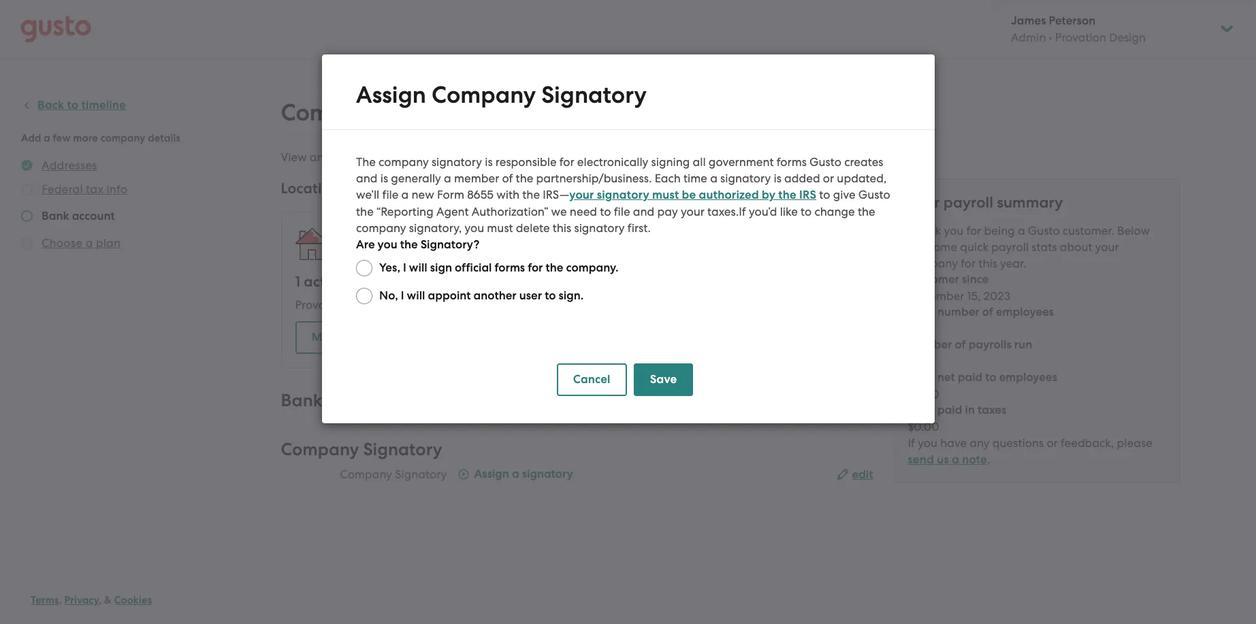 Task type: describe. For each thing, give the bounding box(es) containing it.
list containing customer since
[[908, 272, 1165, 435]]

a up "reporting
[[401, 188, 408, 202]]

terms
[[31, 594, 59, 607]]

2 $0.00 from the top
[[908, 420, 939, 434]]

cookies
[[114, 594, 152, 607]]

we
[[551, 205, 567, 219]]

provation design has 1 active company location in 1 state
[[295, 298, 599, 312]]

this inside 'thank you for being a gusto customer. below are some quick payroll stats about your company for this year.'
[[979, 257, 997, 270]]

1 vertical spatial forms
[[494, 261, 525, 275]]

cookies button
[[114, 592, 152, 609]]

authorization"
[[471, 205, 548, 219]]

if for note
[[908, 436, 915, 450]]

note
[[962, 453, 987, 467]]

Yes, I will sign official forms for the company. radio
[[356, 260, 372, 276]]

give
[[833, 188, 855, 202]]

taxes.
[[707, 205, 739, 219]]

locations
[[443, 330, 493, 345]]

to right need
[[600, 205, 611, 219]]

edit inside button
[[852, 468, 873, 482]]

company.
[[566, 261, 618, 275]]

total for total net paid to employees $0.00 total paid in taxes $0.00
[[908, 370, 935, 385]]

save
[[650, 372, 677, 387]]

of inside the company signatory is responsible for electronically signing all government forms gusto creates and is generally a member of the partnership/business. each time a signatory is added or updated, we'll file a new form 8655 with the irs—
[[502, 172, 513, 185]]

your signatory must be authorized by the irs
[[569, 188, 816, 202]]

and right view
[[310, 150, 331, 164]]

your payroll summary
[[908, 193, 1063, 212]]

a right the time
[[710, 172, 717, 185]]

0 horizontal spatial in
[[552, 298, 562, 312]]

No, I will appoint another user to sign. radio
[[356, 288, 372, 304]]

need
[[569, 205, 597, 219]]

responsible
[[495, 155, 556, 169]]

for down the quick
[[961, 257, 976, 270]]

assign a signatory
[[474, 467, 573, 481]]

bank accounts
[[281, 390, 400, 411]]

accounts
[[577, 150, 625, 164]]

and inside the to give gusto the "reporting agent authorization" we need to file and pay your taxes.
[[633, 205, 654, 219]]

1 , from the left
[[59, 594, 62, 607]]

by
[[762, 188, 775, 202]]

2 horizontal spatial is
[[773, 172, 781, 185]]

change
[[814, 205, 855, 219]]

time
[[683, 172, 707, 185]]

company inside document
[[431, 81, 536, 109]]

company inside the company signatory is responsible for electronically signing all government forms gusto creates and is generally a member of the partnership/business. each time a signatory is added or updated, we'll file a new form 8655 with the irs—
[[378, 155, 428, 169]]

2 horizontal spatial 1
[[565, 298, 569, 312]]

must inside if you'd like to change the company signatory, you must delete this signatory first.
[[487, 221, 513, 235]]

a up form
[[444, 172, 451, 185]]

payroll,
[[646, 150, 686, 164]]

0 vertical spatial payroll
[[944, 193, 994, 212]]

agent
[[436, 205, 469, 219]]

forms inside the company signatory is responsible for electronically signing all government forms gusto creates and is generally a member of the partnership/business. each time a signatory is added or updated, we'll file a new form 8655 with the irs—
[[776, 155, 806, 169]]

1 horizontal spatial is
[[485, 155, 492, 169]]

each
[[654, 172, 680, 185]]

first.
[[627, 221, 651, 235]]

company details
[[281, 99, 465, 127]]

the up like
[[778, 188, 796, 202]]

no,
[[379, 289, 398, 303]]

for up "user"
[[527, 261, 543, 275]]

assign a signatory button
[[458, 466, 573, 485]]

number of payrolls run
[[908, 338, 1032, 352]]

since
[[962, 272, 989, 287]]

if you'd like to change the company signatory, you must delete this signatory first.
[[356, 205, 875, 235]]

customer.
[[1063, 224, 1115, 238]]

a inside if you have any questions or feedback, please send us a note .
[[952, 453, 959, 467]]

&
[[104, 594, 112, 607]]

your inside the to give gusto the "reporting agent authorization" we need to file and pay your taxes.
[[681, 205, 704, 219]]

"reporting
[[376, 205, 433, 219]]

yes,
[[379, 261, 400, 275]]

will for sign
[[409, 261, 427, 275]]

the right with
[[522, 188, 540, 202]]

company inside 'thank you for being a gusto customer. below are some quick payroll stats about your company for this year.'
[[908, 257, 958, 270]]

no, i will appoint another user to sign.
[[379, 289, 583, 303]]

partnership/business.
[[536, 172, 652, 185]]

i for yes,
[[403, 261, 406, 275]]

your inside 'link'
[[361, 330, 386, 345]]

to inside total net paid to employees $0.00 total paid in taxes $0.00
[[986, 370, 997, 385]]

government
[[708, 155, 774, 169]]

sign
[[430, 261, 452, 275]]

0 horizontal spatial location
[[415, 273, 471, 291]]

and inside the company signatory is responsible for electronically signing all government forms gusto creates and is generally a member of the partnership/business. each time a signatory is added or updated, we'll file a new form 8655 with the irs—
[[356, 172, 377, 185]]

account menu element
[[993, 0, 1236, 58]]

2 vertical spatial signatory
[[395, 468, 447, 481]]

bank
[[546, 150, 574, 164]]

total net paid to employees $0.00 total paid in taxes $0.00
[[908, 370, 1057, 434]]

cancel button
[[556, 364, 627, 396]]

1 vertical spatial signatory
[[363, 439, 442, 460]]

gusto inside the company signatory is responsible for electronically signing all government forms gusto creates and is generally a member of the partnership/business. each time a signatory is added or updated, we'll file a new form 8655 with the irs—
[[809, 155, 841, 169]]

customer
[[908, 272, 959, 287]]

thank
[[908, 224, 941, 238]]

to give gusto the "reporting agent authorization" we need to file and pay your taxes.
[[356, 188, 890, 219]]

year.
[[1000, 257, 1026, 270]]

some
[[929, 240, 957, 254]]

signatory,
[[409, 221, 461, 235]]

creates
[[844, 155, 883, 169]]

your
[[908, 193, 940, 212]]

payrolls
[[969, 338, 1012, 352]]

november
[[908, 289, 965, 303]]

save button
[[633, 364, 693, 396]]

gusto inside the to give gusto the "reporting agent authorization" we need to file and pay your taxes.
[[858, 188, 890, 202]]

0 horizontal spatial 1
[[295, 273, 300, 291]]

in inside total net paid to employees $0.00 total paid in taxes $0.00
[[965, 403, 975, 417]]

view
[[281, 150, 307, 164]]

view and edit your business locations, connected bank accounts for payroll, and company signatories.
[[281, 150, 828, 164]]

net
[[938, 370, 955, 385]]

has
[[389, 298, 408, 312]]

1 horizontal spatial active
[[418, 298, 450, 312]]

business
[[384, 150, 430, 164]]

accounts
[[326, 390, 400, 411]]

to right irs
[[819, 188, 830, 202]]

provation
[[295, 298, 346, 312]]

authorized
[[699, 188, 759, 202]]

assign company signatory
[[356, 81, 646, 109]]

irs—
[[543, 188, 569, 202]]

cancel
[[573, 372, 610, 387]]

module__icon___go7vc image
[[458, 469, 469, 480]]

1 vertical spatial paid
[[938, 403, 962, 417]]

0 vertical spatial paid
[[958, 370, 983, 385]]

sign.
[[558, 289, 583, 303]]

delete
[[516, 221, 550, 235]]

and up the time
[[689, 150, 710, 164]]

updated,
[[837, 172, 886, 185]]

0 vertical spatial employees
[[996, 305, 1054, 319]]

file inside the to give gusto the "reporting agent authorization" we need to file and pay your taxes.
[[614, 205, 630, 219]]

assign for assign a signatory
[[474, 467, 509, 481]]

for inside the company signatory is responsible for electronically signing all government forms gusto creates and is generally a member of the partnership/business. each time a signatory is added or updated, we'll file a new form 8655 with the irs—
[[559, 155, 574, 169]]

number
[[908, 338, 952, 352]]

1 horizontal spatial 1
[[411, 298, 415, 312]]

this inside if you'd like to change the company signatory, you must delete this signatory first.
[[552, 221, 571, 235]]

edit button
[[837, 467, 873, 483]]

any
[[970, 436, 990, 450]]

company inside if you'd like to change the company signatory, you must delete this signatory first.
[[356, 221, 406, 235]]

summary
[[997, 193, 1063, 212]]



Task type: locate. For each thing, give the bounding box(es) containing it.
0 horizontal spatial this
[[552, 221, 571, 235]]

active right has
[[418, 298, 450, 312]]

edit
[[334, 150, 355, 164], [852, 468, 873, 482]]

$0.00 down net in the bottom right of the page
[[908, 387, 939, 401]]

forms up another
[[494, 261, 525, 275]]

privacy link
[[64, 594, 99, 607]]

company
[[431, 81, 536, 109], [281, 99, 385, 127], [281, 439, 359, 460], [340, 468, 392, 481]]

the inside if you'd like to change the company signatory, you must delete this signatory first.
[[858, 205, 875, 219]]

will left sign
[[409, 261, 427, 275]]

0 horizontal spatial must
[[487, 221, 513, 235]]

of down 2023
[[982, 305, 993, 319]]

being
[[984, 224, 1015, 238]]

run
[[1014, 338, 1032, 352]]

0 horizontal spatial active
[[304, 273, 345, 291]]

signatory inside document
[[541, 81, 646, 109]]

you'd
[[749, 205, 777, 219]]

1 horizontal spatial gusto
[[858, 188, 890, 202]]

total up send
[[908, 403, 935, 417]]

generally
[[391, 172, 441, 185]]

for
[[628, 150, 643, 164], [559, 155, 574, 169], [967, 224, 981, 238], [961, 257, 976, 270], [527, 261, 543, 275]]

your down design
[[361, 330, 386, 345]]

official
[[455, 261, 492, 275]]

in left "taxes"
[[965, 403, 975, 417]]

for left payroll,
[[628, 150, 643, 164]]

bank
[[281, 390, 322, 411]]

or up give
[[823, 172, 834, 185]]

1 vertical spatial must
[[487, 221, 513, 235]]

0 vertical spatial total
[[908, 305, 935, 319]]

0 vertical spatial will
[[409, 261, 427, 275]]

assign inside document
[[356, 81, 426, 109]]

0 horizontal spatial if
[[739, 205, 746, 219]]

and down the the
[[356, 172, 377, 185]]

1 horizontal spatial edit
[[852, 468, 873, 482]]

file
[[382, 188, 398, 202], [614, 205, 630, 219]]

if you have any questions or feedback, please send us a note .
[[908, 436, 1153, 467]]

total
[[908, 305, 935, 319], [908, 370, 935, 385], [908, 403, 935, 417]]

gusto down 'updated,'
[[858, 188, 890, 202]]

stats
[[1032, 240, 1057, 254]]

file up "reporting
[[382, 188, 398, 202]]

your inside 'thank you for being a gusto customer. below are some quick payroll stats about your company for this year.'
[[1095, 240, 1119, 254]]

will for appoint
[[407, 289, 425, 303]]

you down agent
[[464, 221, 484, 235]]

1 horizontal spatial or
[[1047, 436, 1058, 450]]

or inside if you have any questions or feedback, please send us a note .
[[1047, 436, 1058, 450]]

1 horizontal spatial of
[[955, 338, 966, 352]]

to right "user"
[[545, 289, 556, 303]]

if for this
[[739, 205, 746, 219]]

0 horizontal spatial file
[[382, 188, 398, 202]]

signatory left module__icon___go7vc
[[395, 468, 447, 481]]

manage your company locations
[[312, 330, 493, 345]]

1 vertical spatial this
[[979, 257, 997, 270]]

1 vertical spatial i
[[401, 289, 404, 303]]

if inside if you have any questions or feedback, please send us a note .
[[908, 436, 915, 450]]

0 horizontal spatial ,
[[59, 594, 62, 607]]

have
[[940, 436, 967, 450]]

taxes
[[978, 403, 1007, 417]]

of up with
[[502, 172, 513, 185]]

signing
[[651, 155, 690, 169]]

a inside the assign a signatory button
[[512, 467, 519, 481]]

0 horizontal spatial is
[[380, 172, 388, 185]]

0 horizontal spatial edit
[[334, 150, 355, 164]]

1 vertical spatial file
[[614, 205, 630, 219]]

all
[[693, 155, 706, 169]]

if up send
[[908, 436, 915, 450]]

0 horizontal spatial gusto
[[809, 155, 841, 169]]

a right the being
[[1018, 224, 1025, 238]]

1 horizontal spatial forms
[[776, 155, 806, 169]]

send us a note link
[[908, 453, 987, 467]]

are
[[356, 238, 375, 252]]

the
[[515, 172, 533, 185], [522, 188, 540, 202], [778, 188, 796, 202], [356, 205, 373, 219], [858, 205, 875, 219], [400, 238, 417, 252], [545, 261, 563, 275]]

employees inside total net paid to employees $0.00 total paid in taxes $0.00
[[999, 370, 1057, 385]]

connected
[[487, 150, 544, 164]]

1 vertical spatial will
[[407, 289, 425, 303]]

1 left state
[[565, 298, 569, 312]]

to
[[819, 188, 830, 202], [600, 205, 611, 219], [800, 205, 811, 219], [545, 289, 556, 303], [986, 370, 997, 385]]

0 horizontal spatial assign
[[356, 81, 426, 109]]

1 vertical spatial in
[[965, 403, 975, 417]]

paid right net in the bottom right of the page
[[958, 370, 983, 385]]

the up sign.
[[545, 261, 563, 275]]

total left net in the bottom right of the page
[[908, 370, 935, 385]]

you for if you have any questions or feedback, please send us a note .
[[918, 436, 938, 450]]

we'll
[[356, 188, 379, 202]]

if left you'd
[[739, 205, 746, 219]]

$0.00
[[908, 387, 939, 401], [908, 420, 939, 434]]

$0.00 up send
[[908, 420, 939, 434]]

file inside the company signatory is responsible for electronically signing all government forms gusto creates and is generally a member of the partnership/business. each time a signatory is added or updated, we'll file a new form 8655 with the irs—
[[382, 188, 398, 202]]

0 vertical spatial must
[[652, 188, 679, 202]]

below
[[1117, 224, 1150, 238]]

signatory down accounts
[[363, 439, 442, 460]]

quick
[[960, 240, 989, 254]]

your down customer. on the right of page
[[1095, 240, 1119, 254]]

us
[[937, 453, 949, 467]]

1 vertical spatial employees
[[999, 370, 1057, 385]]

be
[[682, 188, 696, 202]]

1 vertical spatial gusto
[[858, 188, 890, 202]]

thank you for being a gusto customer. below are some quick payroll stats about your company for this year.
[[908, 224, 1150, 270]]

electronically
[[577, 155, 648, 169]]

appoint
[[428, 289, 471, 303]]

user
[[519, 289, 542, 303]]

a right us
[[952, 453, 959, 467]]

the company signatory is responsible for electronically signing all government forms gusto creates and is generally a member of the partnership/business. each time a signatory is added or updated, we'll file a new form 8655 with the irs—
[[356, 155, 886, 202]]

0 vertical spatial active
[[304, 273, 345, 291]]

2 horizontal spatial gusto
[[1028, 224, 1060, 238]]

0 vertical spatial if
[[739, 205, 746, 219]]

like
[[780, 205, 798, 219]]

assign inside button
[[474, 467, 509, 481]]

0 vertical spatial this
[[552, 221, 571, 235]]

must up pay
[[652, 188, 679, 202]]

1 right has
[[411, 298, 415, 312]]

0 vertical spatial or
[[823, 172, 834, 185]]

0 vertical spatial in
[[552, 298, 562, 312]]

0 vertical spatial $0.00
[[908, 387, 939, 401]]

0 vertical spatial assign
[[356, 81, 426, 109]]

1 active company location
[[295, 273, 471, 291]]

0 vertical spatial file
[[382, 188, 398, 202]]

you for thank you for being a gusto customer. below are some quick payroll stats about your company for this year.
[[944, 224, 964, 238]]

added
[[784, 172, 820, 185]]

assign right module__icon___go7vc
[[474, 467, 509, 481]]

signatories.
[[766, 150, 828, 164]]

2 total from the top
[[908, 370, 935, 385]]

signatory inside if you'd like to change the company signatory, you must delete this signatory first.
[[574, 221, 624, 235]]

your down your signatory must be authorized by the irs link
[[681, 205, 704, 219]]

2 , from the left
[[99, 594, 102, 607]]

0 horizontal spatial forms
[[494, 261, 525, 275]]

1 vertical spatial total
[[908, 370, 935, 385]]

the inside the to give gusto the "reporting agent authorization" we need to file and pay your taxes.
[[356, 205, 373, 219]]

1 horizontal spatial location
[[506, 298, 549, 312]]

0 horizontal spatial of
[[502, 172, 513, 185]]

list
[[908, 272, 1165, 435]]

signatory inside the assign a signatory button
[[522, 467, 573, 481]]

1 horizontal spatial assign
[[474, 467, 509, 481]]

assign for assign company signatory
[[356, 81, 426, 109]]

0 vertical spatial edit
[[334, 150, 355, 164]]

of
[[502, 172, 513, 185], [982, 305, 993, 319], [955, 338, 966, 352]]

0 vertical spatial gusto
[[809, 155, 841, 169]]

is up member
[[485, 155, 492, 169]]

will
[[409, 261, 427, 275], [407, 289, 425, 303]]

0 vertical spatial i
[[403, 261, 406, 275]]

you up some
[[944, 224, 964, 238]]

location up provation design has 1 active company location in 1 state
[[415, 273, 471, 291]]

gusto up added
[[809, 155, 841, 169]]

1 vertical spatial location
[[506, 298, 549, 312]]

and up first. on the top of page
[[633, 205, 654, 219]]

1 horizontal spatial must
[[652, 188, 679, 202]]

payroll inside 'thank you for being a gusto customer. below are some quick payroll stats about your company for this year.'
[[992, 240, 1029, 254]]

your signatory must be authorized by the irs link
[[569, 188, 816, 202]]

, left &
[[99, 594, 102, 607]]

payroll up the being
[[944, 193, 994, 212]]

1 vertical spatial of
[[982, 305, 993, 319]]

are
[[908, 240, 926, 254]]

feedback,
[[1061, 436, 1114, 450]]

to down irs
[[800, 205, 811, 219]]

15,
[[967, 289, 981, 303]]

your up need
[[569, 188, 594, 202]]

you inside if you'd like to change the company signatory, you must delete this signatory first.
[[464, 221, 484, 235]]

new
[[411, 188, 434, 202]]

employees down run
[[999, 370, 1057, 385]]

gusto up stats
[[1028, 224, 1060, 238]]

gusto inside 'thank you for being a gusto customer. below are some quick payroll stats about your company for this year.'
[[1028, 224, 1060, 238]]

you inside 'thank you for being a gusto customer. below are some quick payroll stats about your company for this year.'
[[944, 224, 964, 238]]

company inside 'link'
[[389, 330, 440, 345]]

employees down 2023
[[996, 305, 1054, 319]]

number
[[938, 305, 980, 319]]

in left state
[[552, 298, 562, 312]]

about
[[1060, 240, 1093, 254]]

1 up provation
[[295, 273, 300, 291]]

2 vertical spatial of
[[955, 338, 966, 352]]

1 vertical spatial payroll
[[992, 240, 1029, 254]]

1 horizontal spatial this
[[979, 257, 997, 270]]

assign up business at left top
[[356, 81, 426, 109]]

1 vertical spatial $0.00
[[908, 420, 939, 434]]

2 vertical spatial gusto
[[1028, 224, 1060, 238]]

to down payrolls in the bottom of the page
[[986, 370, 997, 385]]

1
[[295, 273, 300, 291], [411, 298, 415, 312], [565, 298, 569, 312]]

location left sign.
[[506, 298, 549, 312]]

1 horizontal spatial if
[[908, 436, 915, 450]]

payroll up year.
[[992, 240, 1029, 254]]

the
[[356, 155, 375, 169]]

i
[[403, 261, 406, 275], [401, 289, 404, 303]]

1 horizontal spatial in
[[965, 403, 975, 417]]

terms , privacy , & cookies
[[31, 594, 152, 607]]

or
[[823, 172, 834, 185], [1047, 436, 1058, 450]]

your left business at left top
[[358, 150, 382, 164]]

1 vertical spatial assign
[[474, 467, 509, 481]]

document
[[322, 54, 935, 424]]

for up partnership/business.
[[559, 155, 574, 169]]

0 vertical spatial forms
[[776, 155, 806, 169]]

customer since november 15, 2023
[[908, 272, 1010, 303]]

0 vertical spatial location
[[415, 273, 471, 291]]

1 horizontal spatial ,
[[99, 594, 102, 607]]

and
[[310, 150, 331, 164], [689, 150, 710, 164], [356, 172, 377, 185], [633, 205, 654, 219]]

a
[[444, 172, 451, 185], [710, 172, 717, 185], [401, 188, 408, 202], [1018, 224, 1025, 238], [952, 453, 959, 467], [512, 467, 519, 481]]

total down the november
[[908, 305, 935, 319]]

or right questions
[[1047, 436, 1058, 450]]

you for are you the signatory?
[[377, 238, 397, 252]]

1 $0.00 from the top
[[908, 387, 939, 401]]

forms
[[776, 155, 806, 169], [494, 261, 525, 275]]

pay
[[657, 205, 678, 219]]

1 horizontal spatial file
[[614, 205, 630, 219]]

.
[[987, 453, 990, 466]]

questions
[[993, 436, 1044, 450]]

must down authorization"
[[487, 221, 513, 235]]

active up provation
[[304, 273, 345, 291]]

the down responsible
[[515, 172, 533, 185]]

the right 'change'
[[858, 205, 875, 219]]

2 vertical spatial total
[[908, 403, 935, 417]]

a inside 'thank you for being a gusto customer. below are some quick payroll stats about your company for this year.'
[[1018, 224, 1025, 238]]

1 vertical spatial edit
[[852, 468, 873, 482]]

is up by
[[773, 172, 781, 185]]

1 vertical spatial if
[[908, 436, 915, 450]]

or inside the company signatory is responsible for electronically signing all government forms gusto creates and is generally a member of the partnership/business. each time a signatory is added or updated, we'll file a new form 8655 with the irs—
[[823, 172, 834, 185]]

3 total from the top
[[908, 403, 935, 417]]

signatory up the accounts
[[541, 81, 646, 109]]

file up first. on the top of page
[[614, 205, 630, 219]]

1 vertical spatial company signatory
[[340, 468, 447, 481]]

total for total number of employees
[[908, 305, 935, 319]]

home image
[[20, 15, 91, 43]]

0 vertical spatial signatory
[[541, 81, 646, 109]]

you inside if you have any questions or feedback, please send us a note .
[[918, 436, 938, 450]]

must
[[652, 188, 679, 202], [487, 221, 513, 235]]

if inside if you'd like to change the company signatory, you must delete this signatory first.
[[739, 205, 746, 219]]

signatory
[[431, 155, 482, 169], [720, 172, 771, 185], [597, 188, 649, 202], [574, 221, 624, 235], [522, 467, 573, 481]]

0 vertical spatial of
[[502, 172, 513, 185]]

to inside if you'd like to change the company signatory, you must delete this signatory first.
[[800, 205, 811, 219]]

send
[[908, 453, 934, 467]]

form
[[437, 188, 464, 202]]

you right are
[[377, 238, 397, 252]]

a right module__icon___go7vc
[[512, 467, 519, 481]]

you up send
[[918, 436, 938, 450]]

, left privacy
[[59, 594, 62, 607]]

8655
[[467, 188, 493, 202]]

paid down net in the bottom right of the page
[[938, 403, 962, 417]]

2023
[[984, 289, 1010, 303]]

terms link
[[31, 594, 59, 607]]

will right no,
[[407, 289, 425, 303]]

i for no,
[[401, 289, 404, 303]]

signatory?
[[420, 238, 479, 252]]

is down business at left top
[[380, 172, 388, 185]]

document containing assign
[[322, 54, 935, 424]]

of left payrolls in the bottom of the page
[[955, 338, 966, 352]]

the up yes,
[[400, 238, 417, 252]]

the down "we'll" in the left top of the page
[[356, 205, 373, 219]]

if
[[739, 205, 746, 219], [908, 436, 915, 450]]

1 total from the top
[[908, 305, 935, 319]]

with
[[496, 188, 519, 202]]

this up since
[[979, 257, 997, 270]]

2 horizontal spatial of
[[982, 305, 993, 319]]

yes, i will sign official forms for the company.
[[379, 261, 618, 275]]

for up the quick
[[967, 224, 981, 238]]

this down we
[[552, 221, 571, 235]]

paid
[[958, 370, 983, 385], [938, 403, 962, 417]]

another
[[473, 289, 516, 303]]

1 vertical spatial or
[[1047, 436, 1058, 450]]

0 vertical spatial company signatory
[[281, 439, 442, 460]]

i right no,
[[401, 289, 404, 303]]

0 horizontal spatial or
[[823, 172, 834, 185]]

1 vertical spatial active
[[418, 298, 450, 312]]

i right yes,
[[403, 261, 406, 275]]

forms up added
[[776, 155, 806, 169]]



Task type: vqa. For each thing, say whether or not it's contained in the screenshot.
YOU in the If you have any questions or feedback, please send us a note .
yes



